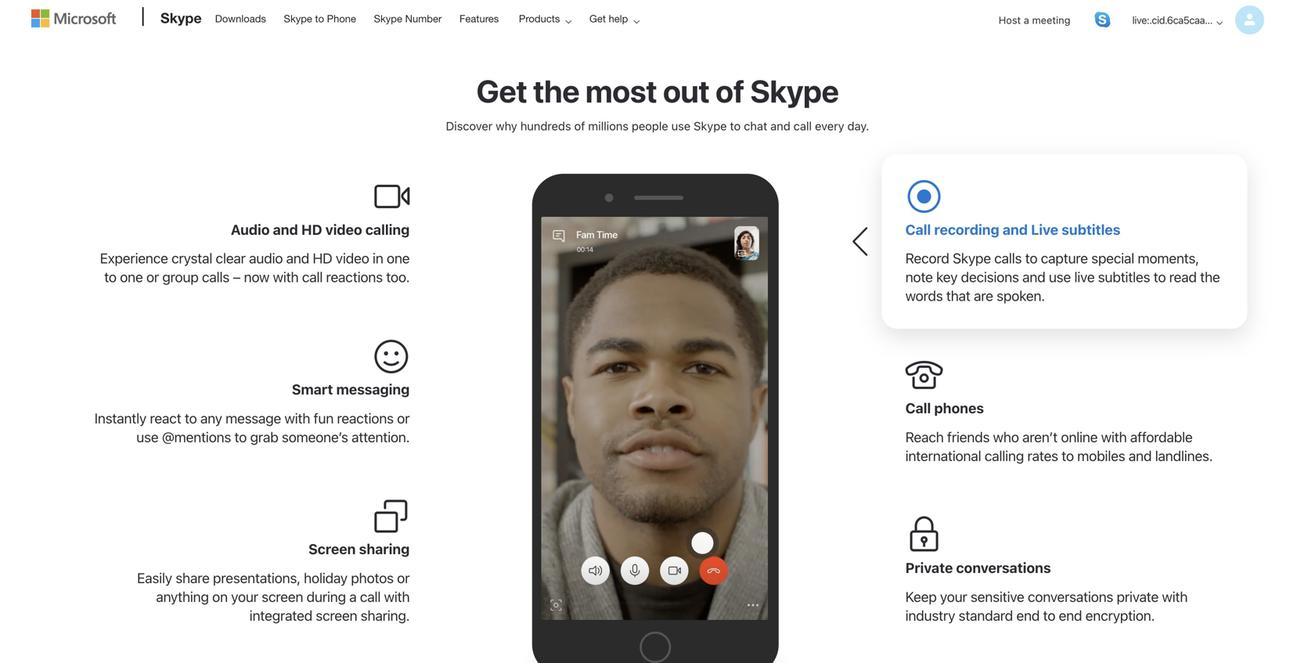 Task type: vqa. For each thing, say whether or not it's contained in the screenshot.
plans
no



Task type: describe. For each thing, give the bounding box(es) containing it.
affordable
[[1131, 429, 1193, 445]]

0 vertical spatial the
[[533, 72, 580, 109]]

to inside keep your sensitive conversations private with industry standard end to end encryption.
[[1044, 607, 1056, 624]]

messaging
[[336, 381, 410, 398]]

0 vertical spatial one
[[387, 250, 410, 267]]

chat
[[744, 119, 768, 133]]

holiday
[[304, 570, 348, 587]]

host
[[999, 14, 1021, 26]]

1 horizontal spatial screen
[[316, 607, 357, 624]]

calls inside experience crystal clear audio and hd video in one to one or group calls – now with call reactions too.
[[202, 269, 230, 286]]

and left live
[[1003, 221, 1028, 238]]

are
[[974, 288, 994, 304]]

key
[[937, 269, 958, 286]]

fun
[[314, 410, 334, 427]]

keep your sensitive conversations private with industry standard end to end encryption.
[[906, 589, 1188, 624]]

share
[[176, 570, 210, 587]]

get help button
[[580, 0, 653, 38]]

get help
[[590, 13, 628, 25]]

0 vertical spatial conversations
[[957, 560, 1051, 577]]

grab
[[250, 429, 278, 445]]

2 horizontal spatial call
[[794, 119, 812, 133]]

call inside experience crystal clear audio and hd video in one to one or group calls – now with call reactions too.
[[302, 269, 323, 286]]

private
[[1117, 589, 1159, 605]]

in
[[373, 250, 383, 267]]

reach
[[906, 429, 944, 445]]

and inside the record skype calls to capture special moments, note key decisions and use live subtitles to read the words that are spoken.
[[1023, 269, 1046, 286]]

1 horizontal spatial use
[[672, 119, 691, 133]]

during
[[307, 589, 346, 605]]

easily
[[137, 570, 172, 587]]

any
[[200, 410, 222, 427]]

0 horizontal spatial one
[[120, 269, 143, 286]]

to inside experience crystal clear audio and hd video in one to one or group calls – now with call reactions too.
[[104, 269, 117, 286]]

industry
[[906, 607, 956, 624]]

keep
[[906, 589, 937, 605]]

skype up every
[[751, 72, 839, 109]]

reactions inside instantly react to any message with fun reactions or use @mentions to grab someone's attention.
[[337, 410, 394, 427]]

audio
[[249, 250, 283, 267]]

live:.cid.6ca5caa... link
[[1120, 0, 1265, 40]]

who
[[994, 429, 1019, 445]]

most
[[586, 72, 657, 109]]

sensitive
[[971, 589, 1025, 605]]

attention.
[[352, 429, 410, 445]]

skype left phone
[[284, 13, 312, 25]]

now
[[244, 269, 270, 286]]

note
[[906, 269, 933, 286]]

capture
[[1041, 250, 1088, 267]]

live
[[1075, 269, 1095, 286]]

0 vertical spatial subtitles
[[1062, 221, 1121, 238]]

friends
[[948, 429, 990, 445]]

recording
[[935, 221, 1000, 238]]

with for 
[[1102, 429, 1127, 445]]

audio and hd video calling
[[231, 221, 410, 238]]

hd inside experience crystal clear audio and hd video in one to one or group calls – now with call reactions too.
[[313, 250, 332, 267]]

landlines.
[[1156, 447, 1213, 464]]

and up audio
[[273, 221, 298, 238]]

skype left number
[[374, 13, 403, 25]]

and inside reach friends who aren't online with affordable international calling rates to mobiles and landlines.
[[1129, 447, 1152, 464]]

subtitles inside the record skype calls to capture special moments, note key decisions and use live subtitles to read the words that are spoken.
[[1099, 269, 1151, 286]]

online
[[1062, 429, 1098, 445]]

private
[[906, 560, 953, 577]]

skype down the out
[[694, 119, 727, 133]]

hundreds
[[521, 119, 571, 133]]

experience crystal clear audio and hd video in one to one or group calls – now with call reactions too.
[[100, 250, 410, 286]]

skype inside the record skype calls to capture special moments, note key decisions and use live subtitles to read the words that are spoken.
[[953, 250, 991, 267]]

get for get help
[[590, 13, 606, 25]]

mobiles
[[1078, 447, 1126, 464]]

downloads
[[215, 13, 266, 25]]

experience
[[100, 250, 168, 267]]

host a meeting
[[999, 14, 1071, 26]]


[[372, 498, 410, 535]]

calling inside reach friends who aren't online with affordable international calling rates to mobiles and landlines.
[[985, 447, 1024, 464]]

and right chat
[[771, 119, 791, 133]]

out
[[663, 72, 710, 109]]

products
[[519, 13, 560, 25]]

spoken.
[[997, 288, 1045, 304]]


[[906, 356, 943, 394]]

to down live
[[1026, 250, 1038, 267]]

instantly
[[95, 410, 147, 427]]

moments,
[[1138, 250, 1200, 267]]

rates
[[1028, 447, 1059, 464]]

people
[[632, 119, 669, 133]]

to up @mentions
[[185, 410, 197, 427]]

screen sharing
[[309, 541, 410, 558]]

international
[[906, 447, 982, 464]]

0 vertical spatial video
[[326, 221, 362, 238]]

phone
[[327, 13, 356, 25]]

on
[[212, 589, 228, 605]]

smart
[[292, 381, 333, 398]]

message
[[226, 410, 281, 427]]

group
[[162, 269, 199, 286]]

instantly react to any message with fun reactions or use @mentions to grab someone's attention.
[[95, 410, 410, 445]]

discover
[[446, 119, 493, 133]]

with inside easily share presentations, holiday photos or anything on your screen during a call with integrated screen sharing.
[[384, 589, 410, 605]]

smart messaging
[[292, 381, 410, 398]]

2 end from the left
[[1059, 607, 1083, 624]]

call inside easily share presentations, holiday photos or anything on your screen during a call with integrated screen sharing.
[[360, 589, 381, 605]]

why
[[496, 119, 518, 133]]

0 vertical spatial hd
[[301, 221, 322, 238]]

skype link
[[153, 0, 207, 42]]

call for 
[[906, 400, 931, 417]]

audio
[[231, 221, 270, 238]]

decisions
[[961, 269, 1019, 286]]

calls inside the record skype calls to capture special moments, note key decisions and use live subtitles to read the words that are spoken.
[[995, 250, 1022, 267]]

sharing
[[359, 541, 410, 558]]

use inside instantly react to any message with fun reactions or use @mentions to grab someone's attention.
[[136, 429, 159, 445]]

standard
[[959, 607, 1013, 624]]

video showcase of features available on skype. skype provides you with audio and hd video calling, smart messaging, screen sharing, call recording and live subtitles, call to phones and on top of all we're keeping your conversations private. element
[[542, 217, 769, 621]]

integrated
[[250, 607, 313, 624]]

1 end from the left
[[1017, 607, 1040, 624]]

call for 
[[906, 221, 931, 238]]

skype number link
[[367, 0, 449, 37]]

skype to phone link
[[277, 0, 363, 37]]


[[372, 338, 410, 375]]

your inside keep your sensitive conversations private with industry standard end to end encryption.
[[941, 589, 968, 605]]

0 horizontal spatial of
[[575, 119, 585, 133]]



Task type: locate. For each thing, give the bounding box(es) containing it.
meeting
[[1033, 14, 1071, 26]]

1 vertical spatial video
[[336, 250, 369, 267]]

or right photos in the left bottom of the page
[[397, 570, 410, 587]]

your down 'presentations,' at left bottom
[[231, 589, 258, 605]]

subtitles down special
[[1099, 269, 1151, 286]]

arrow down image
[[1211, 13, 1230, 32]]

call left every
[[794, 119, 812, 133]]

1 vertical spatial call
[[906, 400, 931, 417]]

screen up integrated
[[262, 589, 303, 605]]

or up 'attention.'
[[397, 410, 410, 427]]

0 vertical spatial get
[[590, 13, 606, 25]]

skype up decisions
[[953, 250, 991, 267]]

use inside the record skype calls to capture special moments, note key decisions and use live subtitles to read the words that are spoken.
[[1049, 269, 1071, 286]]

a right the host
[[1024, 14, 1030, 26]]

with right private
[[1163, 589, 1188, 605]]

video inside experience crystal clear audio and hd video in one to one or group calls – now with call reactions too.
[[336, 250, 369, 267]]

call
[[794, 119, 812, 133], [302, 269, 323, 286], [360, 589, 381, 605]]

calling up 'in'
[[366, 221, 410, 238]]

0 vertical spatial or
[[146, 269, 159, 286]]

with
[[273, 269, 299, 286], [285, 410, 310, 427], [1102, 429, 1127, 445], [384, 589, 410, 605], [1163, 589, 1188, 605]]

or inside easily share presentations, holiday photos or anything on your screen during a call with integrated screen sharing.
[[397, 570, 410, 587]]

every
[[815, 119, 845, 133]]

1 horizontal spatial your
[[941, 589, 968, 605]]

screen
[[309, 541, 356, 558]]

with for 
[[285, 410, 310, 427]]

1 vertical spatial calls
[[202, 269, 230, 286]]

words
[[906, 288, 943, 304]]

@mentions
[[162, 429, 231, 445]]

and right audio
[[286, 250, 309, 267]]

that
[[947, 288, 971, 304]]

1 vertical spatial the
[[1201, 269, 1221, 286]]

0 horizontal spatial end
[[1017, 607, 1040, 624]]

call down photos in the left bottom of the page
[[360, 589, 381, 605]]


[[906, 178, 943, 215]]

1 call from the top
[[906, 221, 931, 238]]

1 your from the left
[[231, 589, 258, 605]]

microsoft image
[[31, 9, 116, 27]]

calling down who
[[985, 447, 1024, 464]]

1 horizontal spatial the
[[1201, 269, 1221, 286]]

0 vertical spatial reactions
[[326, 269, 383, 286]]

1 vertical spatial one
[[120, 269, 143, 286]]

discover why hundreds of millions people use skype to chat and call every day.
[[446, 119, 870, 133]]

1 vertical spatial use
[[1049, 269, 1071, 286]]

presentations,
[[213, 570, 301, 587]]

end down sensitive
[[1017, 607, 1040, 624]]

get inside dropdown button
[[590, 13, 606, 25]]

conversations inside keep your sensitive conversations private with industry standard end to end encryption.
[[1028, 589, 1114, 605]]

skype number
[[374, 13, 442, 25]]

0 vertical spatial screen
[[262, 589, 303, 605]]

to left phone
[[315, 13, 324, 25]]

0 horizontal spatial use
[[136, 429, 159, 445]]

0 vertical spatial calling
[[366, 221, 410, 238]]

with inside reach friends who aren't online with affordable international calling rates to mobiles and landlines.
[[1102, 429, 1127, 445]]

the up hundreds
[[533, 72, 580, 109]]

1 vertical spatial conversations
[[1028, 589, 1114, 605]]

2 your from the left
[[941, 589, 968, 605]]

crystal
[[172, 250, 212, 267]]

day.
[[848, 119, 870, 133]]

to down online
[[1062, 447, 1074, 464]]

to right standard
[[1044, 607, 1056, 624]]

with up someone's
[[285, 410, 310, 427]]

features link
[[453, 0, 506, 37]]

0 horizontal spatial call
[[302, 269, 323, 286]]

get the most out of skype
[[477, 72, 839, 109]]

live:.cid.6ca5caa...
[[1133, 14, 1213, 26]]

calls up decisions
[[995, 250, 1022, 267]]

reactions down 'in'
[[326, 269, 383, 286]]

use right people
[[672, 119, 691, 133]]

to down moments,
[[1154, 269, 1166, 286]]

to down experience
[[104, 269, 117, 286]]

 link
[[1095, 12, 1111, 27]]

1 vertical spatial screen
[[316, 607, 357, 624]]

or inside instantly react to any message with fun reactions or use @mentions to grab someone's attention.
[[397, 410, 410, 427]]


[[906, 516, 943, 554]]

help
[[609, 13, 628, 25]]

and down affordable
[[1129, 447, 1152, 464]]

1 vertical spatial calling
[[985, 447, 1024, 464]]

call up record in the right of the page
[[906, 221, 931, 238]]

encryption.
[[1086, 607, 1155, 624]]

skype
[[161, 9, 202, 26], [284, 13, 312, 25], [374, 13, 403, 25], [751, 72, 839, 109], [694, 119, 727, 133], [953, 250, 991, 267]]

0 horizontal spatial get
[[477, 72, 527, 109]]

reactions inside experience crystal clear audio and hd video in one to one or group calls – now with call reactions too.
[[326, 269, 383, 286]]

2 vertical spatial or
[[397, 570, 410, 587]]

call phones
[[906, 400, 984, 417]]

one up the too.
[[387, 250, 410, 267]]

end left "encryption."
[[1059, 607, 1083, 624]]

1 horizontal spatial get
[[590, 13, 606, 25]]

1 horizontal spatial a
[[1024, 14, 1030, 26]]

with up mobiles
[[1102, 429, 1127, 445]]

1 horizontal spatial end
[[1059, 607, 1083, 624]]

1 vertical spatial reactions
[[337, 410, 394, 427]]

use down react
[[136, 429, 159, 445]]

of left "millions"
[[575, 119, 585, 133]]

video
[[326, 221, 362, 238], [336, 250, 369, 267]]

features
[[460, 13, 499, 25]]

end
[[1017, 607, 1040, 624], [1059, 607, 1083, 624]]

clear
[[216, 250, 246, 267]]

the inside the record skype calls to capture special moments, note key decisions and use live subtitles to read the words that are spoken.
[[1201, 269, 1221, 286]]

of
[[716, 72, 745, 109], [575, 119, 585, 133]]

0 horizontal spatial calls
[[202, 269, 230, 286]]

call down audio and hd video calling
[[302, 269, 323, 286]]

calls left –
[[202, 269, 230, 286]]

one
[[387, 250, 410, 267], [120, 269, 143, 286]]


[[372, 178, 410, 215]]

react
[[150, 410, 181, 427]]

hd down audio and hd video calling
[[313, 250, 332, 267]]

0 horizontal spatial calling
[[366, 221, 410, 238]]

with inside experience crystal clear audio and hd video in one to one or group calls – now with call reactions too.
[[273, 269, 299, 286]]

one down experience
[[120, 269, 143, 286]]

0 vertical spatial call
[[906, 221, 931, 238]]

to left chat
[[730, 119, 741, 133]]

record
[[906, 250, 950, 267]]

screen
[[262, 589, 303, 605], [316, 607, 357, 624]]

subtitles
[[1062, 221, 1121, 238], [1099, 269, 1151, 286]]

reach friends who aren't online with affordable international calling rates to mobiles and landlines.
[[906, 429, 1213, 464]]

get for get the most out of skype
[[477, 72, 527, 109]]

0 vertical spatial call
[[794, 119, 812, 133]]

use
[[672, 119, 691, 133], [1049, 269, 1071, 286], [136, 429, 159, 445]]

menu bar
[[31, 0, 1284, 81]]

1 horizontal spatial calling
[[985, 447, 1024, 464]]

2 vertical spatial call
[[360, 589, 381, 605]]

2 horizontal spatial use
[[1049, 269, 1071, 286]]

0 vertical spatial a
[[1024, 14, 1030, 26]]

read
[[1170, 269, 1197, 286]]

–
[[233, 269, 241, 286]]

the
[[533, 72, 580, 109], [1201, 269, 1221, 286]]

avatar image
[[1236, 5, 1265, 34]]

get left help
[[590, 13, 606, 25]]

get up why
[[477, 72, 527, 109]]

conversations up "encryption."
[[1028, 589, 1114, 605]]

sharing.
[[361, 607, 410, 624]]

with up sharing.
[[384, 589, 410, 605]]

private conversations
[[906, 560, 1051, 577]]

with for 
[[1163, 589, 1188, 605]]

too.
[[386, 269, 410, 286]]

anything
[[156, 589, 209, 605]]

0 vertical spatial calls
[[995, 250, 1022, 267]]

reactions up 'attention.'
[[337, 410, 394, 427]]

a inside easily share presentations, holiday photos or anything on your screen during a call with integrated screen sharing.
[[349, 589, 357, 605]]

conversations up sensitive
[[957, 560, 1051, 577]]

1 vertical spatial call
[[302, 269, 323, 286]]

hd right audio
[[301, 221, 322, 238]]

skype left downloads link
[[161, 9, 202, 26]]

a right during
[[349, 589, 357, 605]]

1 vertical spatial a
[[349, 589, 357, 605]]

easily share presentations, holiday photos or anything on your screen during a call with integrated screen sharing.
[[137, 570, 410, 624]]

1 horizontal spatial one
[[387, 250, 410, 267]]

or
[[146, 269, 159, 286], [397, 410, 410, 427], [397, 570, 410, 587]]

call recording and live subtitles
[[906, 221, 1121, 238]]

2 call from the top
[[906, 400, 931, 417]]

1 vertical spatial get
[[477, 72, 527, 109]]

conversations
[[957, 560, 1051, 577], [1028, 589, 1114, 605]]

0 horizontal spatial a
[[349, 589, 357, 605]]

menu bar containing host a meeting
[[31, 0, 1284, 81]]

and up spoken.
[[1023, 269, 1046, 286]]

or down experience
[[146, 269, 159, 286]]

someone's
[[282, 429, 348, 445]]

special
[[1092, 250, 1135, 267]]

and inside experience crystal clear audio and hd video in one to one or group calls – now with call reactions too.
[[286, 250, 309, 267]]

or inside experience crystal clear audio and hd video in one to one or group calls – now with call reactions too.
[[146, 269, 159, 286]]

photos
[[351, 570, 394, 587]]

0 vertical spatial use
[[672, 119, 691, 133]]

a
[[1024, 14, 1030, 26], [349, 589, 357, 605]]

1 vertical spatial subtitles
[[1099, 269, 1151, 286]]

products button
[[509, 0, 585, 38]]

use down capture
[[1049, 269, 1071, 286]]

1 horizontal spatial calls
[[995, 250, 1022, 267]]

with inside keep your sensitive conversations private with industry standard end to end encryption.
[[1163, 589, 1188, 605]]

0 horizontal spatial your
[[231, 589, 258, 605]]

with inside instantly react to any message with fun reactions or use @mentions to grab someone's attention.
[[285, 410, 310, 427]]

1 horizontal spatial call
[[360, 589, 381, 605]]

0 horizontal spatial the
[[533, 72, 580, 109]]

of up chat
[[716, 72, 745, 109]]

1 vertical spatial hd
[[313, 250, 332, 267]]

with down audio
[[273, 269, 299, 286]]

0 horizontal spatial screen
[[262, 589, 303, 605]]

0 vertical spatial of
[[716, 72, 745, 109]]

1 horizontal spatial of
[[716, 72, 745, 109]]

call up reach
[[906, 400, 931, 417]]

2 vertical spatial use
[[136, 429, 159, 445]]

to down message at the left
[[235, 429, 247, 445]]

your inside easily share presentations, holiday photos or anything on your screen during a call with integrated screen sharing.
[[231, 589, 258, 605]]

aren't
[[1023, 429, 1058, 445]]

screen down during
[[316, 607, 357, 624]]

subtitles up special
[[1062, 221, 1121, 238]]

live
[[1032, 221, 1059, 238]]

get
[[590, 13, 606, 25], [477, 72, 527, 109]]

millions
[[588, 119, 629, 133]]

phones
[[935, 400, 984, 417]]

record skype calls to capture special moments, note key decisions and use live subtitles to read the words that are spoken.
[[906, 250, 1221, 304]]

the right the read
[[1201, 269, 1221, 286]]

1 vertical spatial or
[[397, 410, 410, 427]]

to inside reach friends who aren't online with affordable international calling rates to mobiles and landlines.
[[1062, 447, 1074, 464]]

your up industry
[[941, 589, 968, 605]]

hd
[[301, 221, 322, 238], [313, 250, 332, 267]]

1 vertical spatial of
[[575, 119, 585, 133]]



